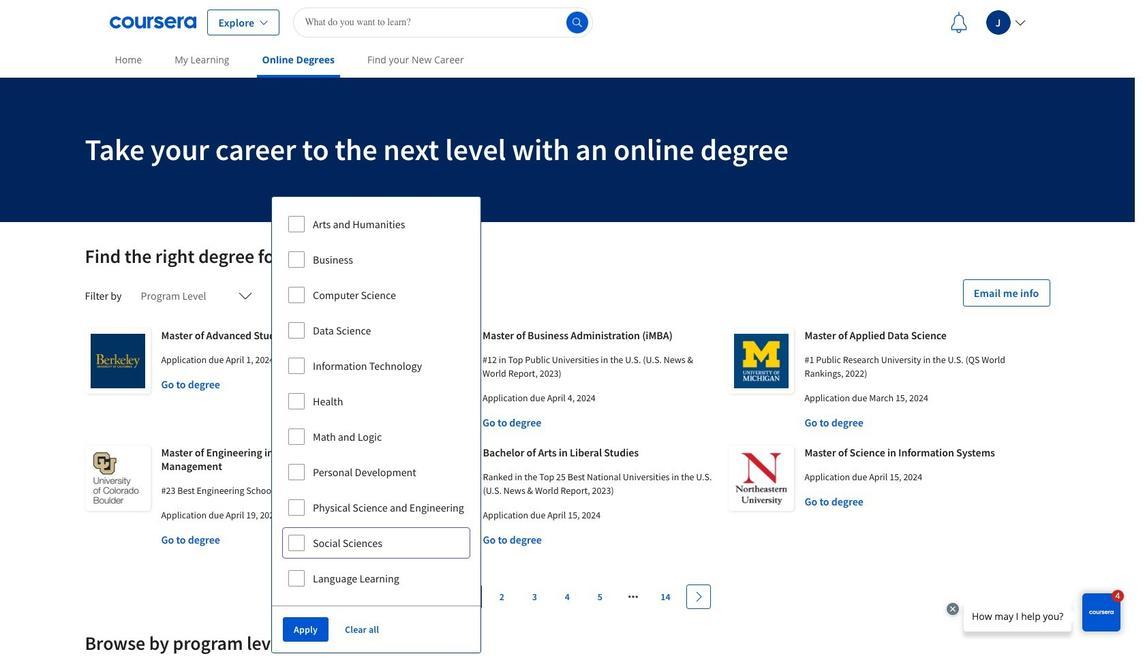 Task type: vqa. For each thing, say whether or not it's contained in the screenshot.
development in certificates and certifications are excellent ways to build knowledge and demonstrate capabilities in any field. they are credentials that you can use to strengthen your expertise and showcase your skills to potential employers. as skill-based hiring continues to be a top trend amongst employers, these credentials may be more relevant than ever. the following article breaks down key questions about web development certifications and certificates, like whether they're worth pursuing, where to start, and how to include them on your resume.
no



Task type: describe. For each thing, give the bounding box(es) containing it.
go to next page image
[[693, 592, 704, 603]]

actions toolbar
[[272, 606, 481, 653]]

options list list box
[[272, 197, 481, 606]]

university of illinois at urbana-champaign image
[[407, 329, 472, 394]]



Task type: locate. For each thing, give the bounding box(es) containing it.
university of california, berkeley image
[[85, 329, 150, 394]]

northeastern university image
[[729, 446, 794, 512]]

None search field
[[294, 7, 594, 37]]

university of michigan image
[[729, 329, 794, 394]]

coursera image
[[109, 11, 196, 33]]

georgetown university image
[[407, 446, 472, 512]]

university of colorado boulder image
[[85, 446, 150, 512]]



